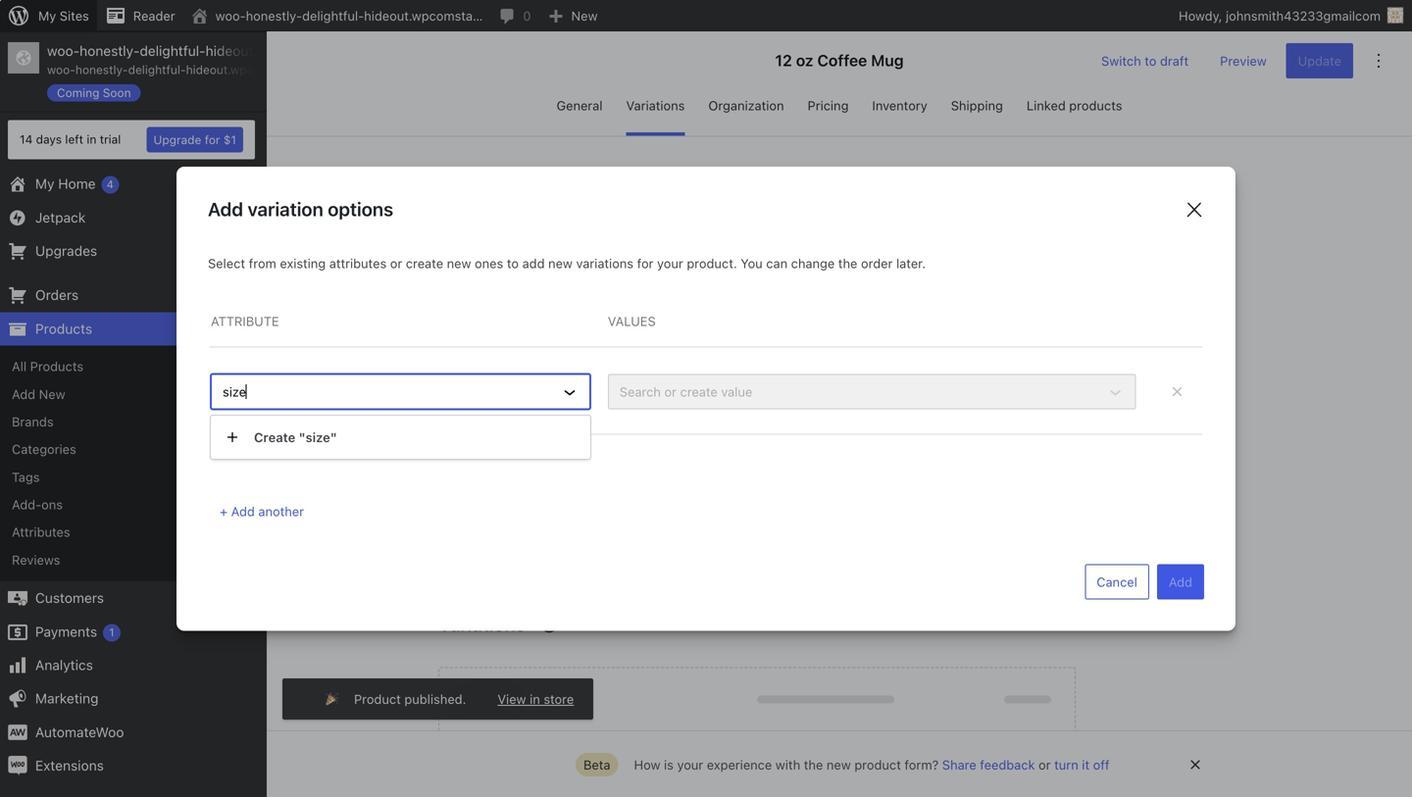 Task type: vqa. For each thing, say whether or not it's contained in the screenshot.
UPGRADES
yes



Task type: locate. For each thing, give the bounding box(es) containing it.
or right size
[[873, 393, 885, 408]]

general
[[557, 98, 603, 113]]

customers link
[[0, 582, 267, 615]]

honestly- inside toolbar navigation
[[246, 8, 302, 23]]

how
[[634, 757, 660, 772]]

delightful-
[[302, 8, 364, 23], [140, 43, 206, 59], [128, 63, 186, 77]]

products
[[35, 321, 92, 337], [30, 359, 84, 374]]

the left order
[[838, 256, 858, 270]]

$1
[[223, 133, 236, 147]]

products inside 'all products' link
[[30, 359, 84, 374]]

0 horizontal spatial in
[[87, 133, 96, 146]]

product left multiple
[[647, 393, 694, 408]]

2 vertical spatial your
[[677, 757, 703, 772]]

options
[[328, 198, 393, 220]]

off
[[1093, 757, 1110, 772]]

tab list
[[267, 90, 1412, 136]]

shipping
[[951, 98, 1003, 113]]

honestly-
[[246, 8, 302, 23], [80, 43, 140, 59], [75, 63, 128, 77]]

or inside add variation options document
[[390, 256, 402, 270]]

hide this message image
[[1184, 753, 1207, 777]]

or left create
[[390, 256, 402, 270]]

jetpack
[[35, 209, 86, 225]]

2 horizontal spatial or
[[1039, 757, 1051, 772]]

jetpack link
[[0, 201, 267, 234]]

sell
[[592, 393, 614, 408]]

variations right general
[[626, 98, 685, 113]]

create
[[254, 430, 295, 445]]

switch to draft
[[1101, 53, 1189, 68]]

2 vertical spatial or
[[1039, 757, 1051, 772]]

1 horizontal spatial new
[[571, 8, 598, 23]]

your right sell
[[617, 393, 643, 408]]

add right +
[[231, 504, 255, 519]]

None field
[[220, 381, 550, 402], [617, 381, 1096, 402]]

for inside button
[[205, 133, 220, 147]]

1 horizontal spatial for
[[637, 256, 654, 270]]

marketing
[[35, 691, 99, 707]]

0 vertical spatial honestly-
[[246, 8, 302, 23]]

variations inside tab list
[[626, 98, 685, 113]]

add button
[[1157, 564, 1204, 599]]

variations left view helper text icon
[[438, 612, 525, 635]]

in left multiple
[[697, 393, 708, 408]]

new for attributes
[[447, 256, 471, 270]]

variations up values
[[576, 256, 634, 270]]

variation
[[463, 692, 515, 707]]

new left the ones
[[447, 256, 471, 270]]

create
[[406, 256, 443, 270]]

1 none field from the left
[[220, 381, 550, 402]]

to left add
[[507, 256, 519, 270]]

or
[[390, 256, 402, 270], [873, 393, 885, 408], [1039, 757, 1051, 772]]

soon
[[103, 86, 131, 100]]

cancel button
[[1085, 564, 1149, 599]]

0 horizontal spatial new
[[39, 387, 65, 401]]

store
[[544, 692, 574, 707]]

1 vertical spatial or
[[873, 393, 885, 408]]

variations
[[626, 98, 685, 113], [438, 612, 525, 635]]

in
[[87, 133, 96, 146], [697, 393, 708, 408], [530, 692, 540, 707]]

turn it off button
[[1054, 757, 1110, 772]]

inventory button
[[872, 90, 928, 136]]

Search or create attribute field
[[221, 383, 549, 400]]

0 vertical spatial the
[[838, 256, 858, 270]]

oz
[[796, 51, 814, 70]]

upgrades
[[35, 243, 97, 259]]

attributes
[[12, 525, 70, 540]]

to inside add variation options document
[[507, 256, 519, 270]]

payments
[[35, 624, 97, 640]]

new down the all products
[[39, 387, 65, 401]]

or left turn at the bottom right of the page
[[1039, 757, 1051, 772]]

1 horizontal spatial the
[[838, 256, 858, 270]]

sell your product in multiple variations like size or color.
[[592, 393, 922, 408]]

products up add new
[[30, 359, 84, 374]]

products down orders
[[35, 321, 92, 337]]

you
[[741, 256, 763, 270]]

add down all
[[12, 387, 35, 401]]

14
[[20, 133, 33, 146]]

1 vertical spatial woo-
[[47, 43, 80, 59]]

add up select
[[208, 198, 243, 220]]

order
[[861, 256, 893, 270]]

how is your experience with the new product form? share feedback or turn it off
[[634, 757, 1110, 772]]

0 vertical spatial new
[[571, 8, 598, 23]]

1 horizontal spatial product
[[855, 757, 901, 772]]

1 vertical spatial delightful-
[[140, 43, 206, 59]]

1 vertical spatial products
[[30, 359, 84, 374]]

general button
[[557, 90, 603, 136]]

1 vertical spatial in
[[697, 393, 708, 408]]

1 horizontal spatial none field
[[617, 381, 1096, 402]]

products
[[1069, 98, 1122, 113]]

delightful- inside toolbar navigation
[[302, 8, 364, 23]]

in right view
[[530, 692, 540, 707]]

select from existing attributes or create new ones to add new variations for your product. you can change the order later.
[[208, 256, 926, 270]]

0 horizontal spatial the
[[804, 757, 823, 772]]

1 horizontal spatial to
[[1145, 53, 1157, 68]]

2 none field from the left
[[617, 381, 1096, 402]]

0 horizontal spatial for
[[205, 133, 220, 147]]

add
[[208, 198, 243, 220], [12, 387, 35, 401], [231, 504, 255, 519], [1169, 574, 1193, 589]]

my home 4
[[35, 176, 114, 192]]

experience
[[707, 757, 772, 772]]

1 vertical spatial new
[[39, 387, 65, 401]]

0 horizontal spatial or
[[390, 256, 402, 270]]

another
[[258, 504, 304, 519]]

+
[[220, 504, 228, 519]]

add right "cancel" button on the right of the page
[[1169, 574, 1193, 589]]

2 horizontal spatial new
[[827, 757, 851, 772]]

1 horizontal spatial new
[[548, 256, 573, 270]]

in inside navigation
[[87, 133, 96, 146]]

your left product.
[[657, 256, 683, 270]]

categories link
[[0, 436, 267, 463]]

woo- inside toolbar navigation
[[215, 8, 246, 23]]

add-ons link
[[0, 491, 267, 519]]

0 vertical spatial woo-
[[215, 8, 246, 23]]

can
[[766, 256, 788, 270]]

1 vertical spatial honestly-
[[80, 43, 140, 59]]

0 vertical spatial products
[[35, 321, 92, 337]]

to
[[1145, 53, 1157, 68], [507, 256, 519, 270]]

0 vertical spatial or
[[390, 256, 402, 270]]

0 vertical spatial variations
[[576, 256, 634, 270]]

main menu navigation
[[0, 31, 380, 797]]

your inside add variation options document
[[657, 256, 683, 270]]

2 vertical spatial in
[[530, 692, 540, 707]]

existing
[[280, 256, 326, 270]]

size
[[846, 393, 870, 408]]

honestly- for hideout.wpcomsta…
[[246, 8, 302, 23]]

add for add button
[[1169, 574, 1193, 589]]

feedback
[[980, 757, 1035, 772]]

0 vertical spatial for
[[205, 133, 220, 147]]

0 horizontal spatial new
[[447, 256, 471, 270]]

reviews link
[[0, 546, 267, 574]]

new up general
[[571, 8, 598, 23]]

analytics
[[35, 657, 93, 673]]

new right with
[[827, 757, 851, 772]]

1 vertical spatial variations
[[438, 612, 525, 635]]

1 horizontal spatial in
[[530, 692, 540, 707]]

reader link
[[97, 0, 183, 31]]

1 horizontal spatial variations
[[626, 98, 685, 113]]

orders
[[35, 287, 79, 303]]

add inside the main menu navigation
[[12, 387, 35, 401]]

delightful- for hideout.wpcomsta…
[[302, 8, 364, 23]]

orders link
[[0, 279, 267, 312]]

new
[[447, 256, 471, 270], [548, 256, 573, 270], [827, 757, 851, 772]]

your right is
[[677, 757, 703, 772]]

variation
[[248, 198, 323, 220]]

+ add another
[[220, 504, 304, 519]]

attribute
[[211, 314, 279, 328]]

0 vertical spatial variations
[[626, 98, 685, 113]]

2 horizontal spatial in
[[697, 393, 708, 408]]

product left form?
[[855, 757, 901, 772]]

14 days left in trial
[[20, 133, 121, 146]]

for left the $1
[[205, 133, 220, 147]]

0 vertical spatial to
[[1145, 53, 1157, 68]]

tab list containing general
[[267, 90, 1412, 136]]

+ add another button
[[208, 494, 316, 529]]

0 horizontal spatial variations
[[576, 256, 634, 270]]

0 vertical spatial in
[[87, 133, 96, 146]]

1 vertical spatial for
[[637, 256, 654, 270]]

to left draft
[[1145, 53, 1157, 68]]

products inside products link
[[35, 321, 92, 337]]

new right add
[[548, 256, 573, 270]]

pricing button
[[808, 90, 849, 136]]

coming
[[57, 86, 99, 100]]

variations
[[576, 256, 634, 270], [762, 393, 819, 408]]

brands
[[12, 414, 54, 429]]

0 horizontal spatial product
[[647, 393, 694, 408]]

for up values
[[637, 256, 654, 270]]

linked
[[1027, 98, 1066, 113]]

1 vertical spatial to
[[507, 256, 519, 270]]

woo- for hideout.wpcomstaging.com
[[47, 43, 80, 59]]

for inside add variation options document
[[637, 256, 654, 270]]

the
[[838, 256, 858, 270], [804, 757, 823, 772]]

new
[[571, 8, 598, 23], [39, 387, 65, 401]]

0 horizontal spatial to
[[507, 256, 519, 270]]

for
[[205, 133, 220, 147], [637, 256, 654, 270]]

update
[[1298, 53, 1342, 68]]

1 horizontal spatial variations
[[762, 393, 819, 408]]

hideout.wpcomstaging.com
[[206, 43, 380, 59], [186, 63, 339, 77]]

extensions link
[[0, 749, 267, 783]]

organization
[[708, 98, 784, 113]]

0 vertical spatial product
[[647, 393, 694, 408]]

in right left on the left top of page
[[87, 133, 96, 146]]

add for add variation options
[[208, 198, 243, 220]]

hideout.wpcomstaging.com up the $1
[[186, 63, 339, 77]]

variations left 'like'
[[762, 393, 819, 408]]

attributes
[[329, 256, 387, 270]]

in for multiple
[[697, 393, 708, 408]]

0 horizontal spatial none field
[[220, 381, 550, 402]]

upgrade for $1 button
[[147, 127, 243, 153]]

inventory
[[872, 98, 928, 113]]

0 horizontal spatial variations
[[438, 612, 525, 635]]

0 vertical spatial your
[[657, 256, 683, 270]]

the right with
[[804, 757, 823, 772]]

woo-
[[215, 8, 246, 23], [47, 43, 80, 59], [47, 63, 75, 77]]

delightful- for hideout.wpcomstaging.com
[[140, 43, 206, 59]]

it
[[1082, 757, 1090, 772]]

0 vertical spatial delightful-
[[302, 8, 364, 23]]

woo- for hideout.wpcomsta…
[[215, 8, 246, 23]]

hideout.wpcomstaging.com down woo-honestly-delightful-hideout.wpcomsta… link on the left of the page
[[206, 43, 380, 59]]



Task type: describe. For each thing, give the bounding box(es) containing it.
product published.
[[354, 692, 466, 707]]

howdy,
[[1179, 8, 1222, 23]]

woo-honestly-delightful-hideout.wpcomstaging.com woo-honestly-delightful-hideout.wpcomstaging.com coming soon
[[47, 43, 380, 100]]

form?
[[905, 757, 939, 772]]

woo-honestly-delightful-hideout.wpcomsta… link
[[183, 0, 491, 31]]

Search or create value field
[[618, 383, 1095, 400]]

1 horizontal spatial or
[[873, 393, 885, 408]]

view helper text image
[[537, 612, 561, 636]]

to inside button
[[1145, 53, 1157, 68]]

hideout.wpcomsta…
[[364, 8, 483, 23]]

new inside toolbar navigation
[[571, 8, 598, 23]]

variations button
[[626, 90, 685, 136]]

tags
[[12, 470, 40, 484]]

linked products button
[[1027, 90, 1122, 136]]

attributes link
[[0, 519, 267, 546]]

linked products
[[1027, 98, 1122, 113]]

1 vertical spatial hideout.wpcomstaging.com
[[186, 63, 339, 77]]

2 vertical spatial delightful-
[[128, 63, 186, 77]]

days
[[36, 133, 62, 146]]

tags link
[[0, 463, 267, 491]]

like
[[823, 393, 843, 408]]

2 vertical spatial honestly-
[[75, 63, 128, 77]]

products link
[[0, 312, 267, 346]]

block: product section document
[[438, 612, 1076, 797]]

add new link
[[0, 380, 267, 408]]

ons
[[41, 497, 63, 512]]

0 vertical spatial hideout.wpcomstaging.com
[[206, 43, 380, 59]]

🎉
[[326, 692, 338, 707]]

add for add new
[[12, 387, 35, 401]]

values
[[608, 314, 656, 328]]

in for trial
[[87, 133, 96, 146]]

color.
[[889, 393, 922, 408]]

analytics link
[[0, 649, 267, 682]]

view in store link
[[498, 690, 574, 708]]

variations inside add variation options document
[[576, 256, 634, 270]]

4
[[107, 178, 114, 191]]

none field search or create attribute
[[220, 381, 550, 402]]

shipping button
[[951, 90, 1003, 136]]

upgrades link
[[0, 234, 267, 268]]

all products link
[[0, 353, 267, 380]]

categories
[[12, 442, 76, 457]]

payments 1
[[35, 624, 114, 640]]

update button
[[1286, 43, 1353, 78]]

remove attribute image
[[1166, 380, 1189, 404]]

share feedback button
[[942, 757, 1035, 772]]

none field search or create value
[[617, 381, 1096, 402]]

switch to draft button
[[1090, 43, 1201, 78]]

product.
[[687, 256, 737, 270]]

product
[[354, 692, 401, 707]]

select
[[208, 256, 245, 270]]

new for experience
[[827, 757, 851, 772]]

from
[[249, 256, 276, 270]]

preview
[[1220, 53, 1267, 68]]

howdy, johnsmith43233gmailcom
[[1179, 8, 1381, 23]]

woo-honestly-delightful-hideout.wpcomsta…
[[215, 8, 483, 23]]

1 vertical spatial your
[[617, 393, 643, 408]]

honestly- for hideout.wpcomstaging.com
[[80, 43, 140, 59]]

2 vertical spatial woo-
[[47, 63, 75, 77]]

upgrade
[[153, 133, 201, 147]]

12
[[775, 51, 792, 70]]

1
[[109, 626, 114, 639]]

beta
[[584, 758, 611, 772]]

product editor top bar. region
[[267, 31, 1412, 136]]

1 vertical spatial variations
[[762, 393, 819, 408]]

pricing
[[808, 98, 849, 113]]

my
[[35, 176, 54, 192]]

multiple
[[711, 393, 758, 408]]

left
[[65, 133, 83, 146]]

published.
[[404, 692, 466, 707]]

trial
[[100, 133, 121, 146]]

1 vertical spatial product
[[855, 757, 901, 772]]

the inside add variation options document
[[838, 256, 858, 270]]

1 vertical spatial the
[[804, 757, 823, 772]]

new inside the main menu navigation
[[39, 387, 65, 401]]

customers
[[35, 590, 104, 606]]

variations inside block: product section document
[[438, 612, 525, 635]]

12 oz coffee mug
[[775, 51, 904, 70]]

later.
[[896, 256, 926, 270]]

home
[[58, 176, 96, 192]]

reader
[[133, 8, 175, 23]]

preview link
[[1208, 43, 1279, 78]]

add-
[[12, 497, 41, 512]]

change
[[791, 256, 835, 270]]

marketing link
[[0, 682, 267, 716]]

add-ons
[[12, 497, 63, 512]]

add variation options
[[208, 198, 393, 220]]

view
[[498, 692, 526, 707]]

all products
[[12, 359, 84, 374]]

add
[[522, 256, 545, 270]]

create "size"
[[254, 430, 337, 445]]

toolbar navigation
[[97, 0, 1412, 35]]

new link
[[539, 0, 606, 31]]

with
[[776, 757, 800, 772]]

add variation options document
[[177, 166, 1236, 631]]

close image
[[1183, 198, 1206, 221]]

share
[[942, 757, 977, 772]]



